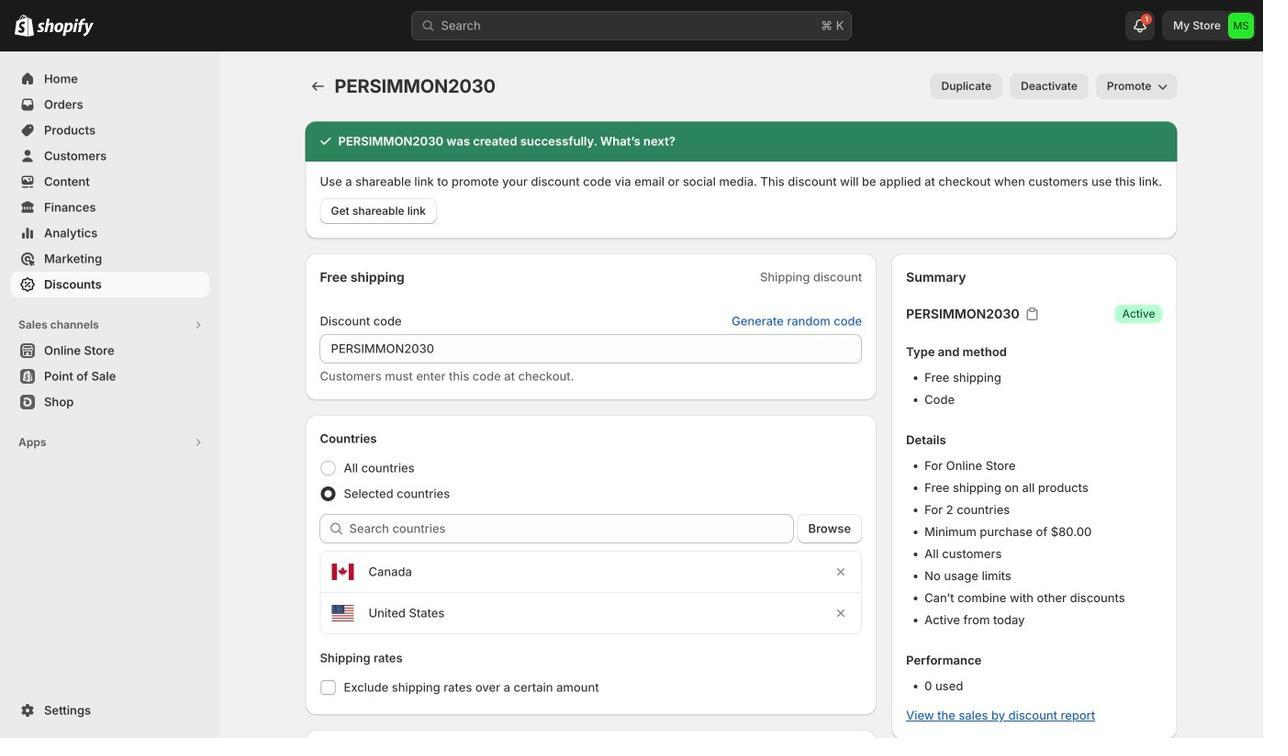 Task type: vqa. For each thing, say whether or not it's contained in the screenshot.
Shopify image to the left
yes



Task type: locate. For each thing, give the bounding box(es) containing it.
Search countries text field
[[349, 514, 794, 544]]

0 horizontal spatial shopify image
[[15, 14, 34, 37]]

shopify image
[[15, 14, 34, 37], [37, 18, 94, 37]]

None text field
[[320, 334, 862, 364]]



Task type: describe. For each thing, give the bounding box(es) containing it.
1 horizontal spatial shopify image
[[37, 18, 94, 37]]

my store image
[[1229, 13, 1254, 39]]



